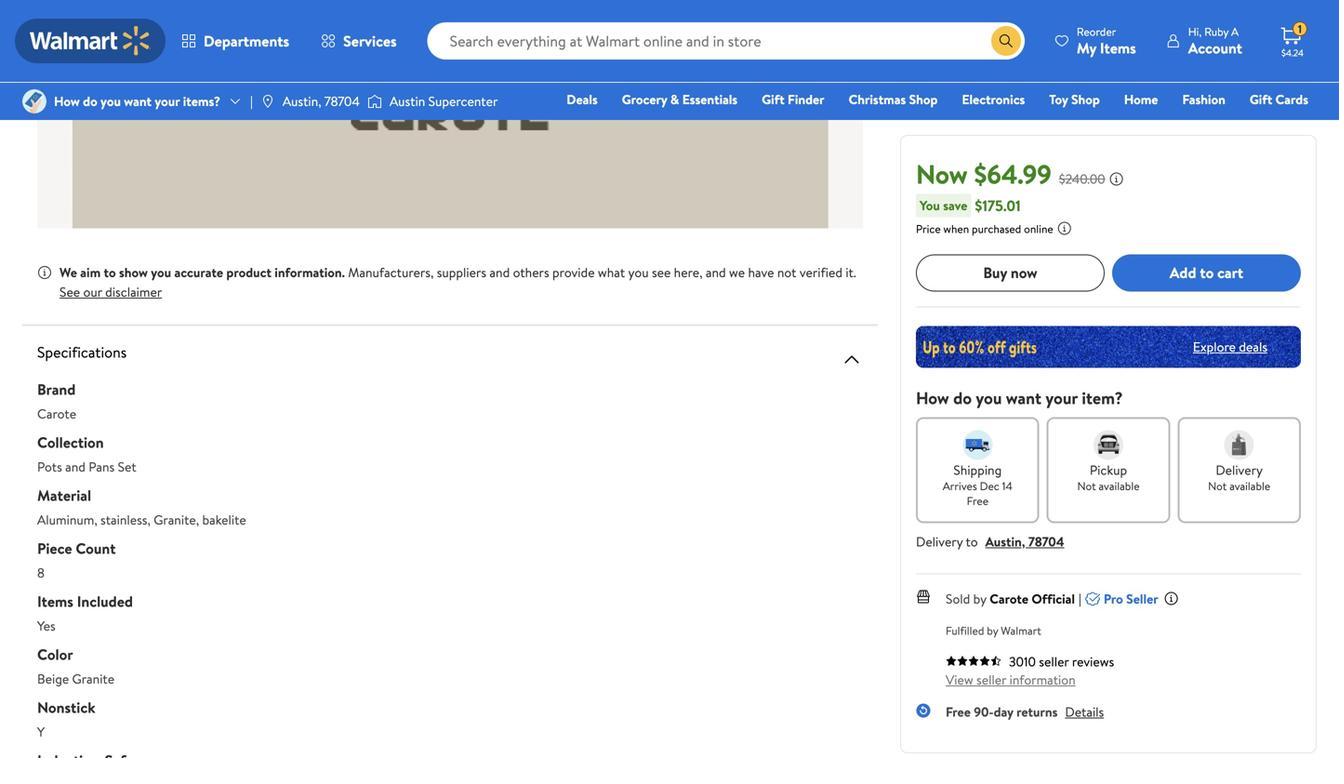 Task type: vqa. For each thing, say whether or not it's contained in the screenshot.


Task type: describe. For each thing, give the bounding box(es) containing it.
1 horizontal spatial carote
[[990, 590, 1029, 608]]

how do you want your item?
[[917, 386, 1124, 410]]

to inside we aim to show you accurate product information. manufacturers, suppliers and others provide what you see here, and we have not verified it. see our disclaimer
[[104, 263, 116, 282]]

0 horizontal spatial |
[[250, 92, 253, 110]]

you up the intent image for shipping
[[976, 386, 1003, 410]]

walmart
[[1002, 623, 1042, 639]]

want for item?
[[1007, 386, 1042, 410]]

one debit link
[[1158, 115, 1238, 135]]

pickup
[[1090, 461, 1128, 479]]

items?
[[183, 92, 221, 110]]

now
[[917, 156, 968, 192]]

buy now
[[984, 262, 1038, 283]]

beige
[[37, 670, 69, 688]]

$175.01
[[976, 195, 1021, 216]]

buy now button
[[917, 254, 1105, 291]]

to for delivery
[[966, 532, 979, 551]]

count
[[76, 538, 116, 559]]

official
[[1032, 590, 1076, 608]]

home link
[[1116, 89, 1167, 109]]

have
[[749, 263, 775, 282]]

aluminum,
[[37, 511, 97, 529]]

1 horizontal spatial and
[[490, 263, 510, 282]]

piece
[[37, 538, 72, 559]]

what
[[598, 263, 625, 282]]

supercenter
[[429, 92, 498, 110]]

sold by carote official
[[946, 590, 1076, 608]]

set
[[118, 458, 137, 476]]

austin, 78704
[[283, 92, 360, 110]]

details
[[1066, 703, 1105, 721]]

deals link
[[559, 89, 606, 109]]

deals
[[567, 90, 598, 108]]

show
[[119, 263, 148, 282]]

view
[[946, 671, 974, 689]]

how for how do you want your items?
[[54, 92, 80, 110]]

one
[[1167, 116, 1195, 134]]

grocery & essentials link
[[614, 89, 746, 109]]

save
[[944, 196, 968, 214]]

gift cards link
[[1242, 89, 1318, 109]]

view seller information
[[946, 671, 1076, 689]]

austin
[[390, 92, 426, 110]]

cart
[[1218, 262, 1244, 283]]

not for delivery
[[1209, 478, 1228, 494]]

90-
[[974, 703, 994, 721]]

delivery for not
[[1217, 461, 1264, 479]]

fulfilled
[[946, 623, 985, 639]]

pans
[[89, 458, 115, 476]]

gift for finder
[[762, 90, 785, 108]]

do for how do you want your items?
[[83, 92, 97, 110]]

to for add
[[1201, 262, 1215, 283]]

add
[[1171, 262, 1197, 283]]

delivery to austin, 78704
[[917, 532, 1065, 551]]

y
[[37, 723, 45, 741]]

how do you want your items?
[[54, 92, 221, 110]]

available for pickup
[[1099, 478, 1140, 494]]

hi,
[[1189, 24, 1203, 40]]

$4.24
[[1282, 47, 1305, 59]]

 image for how do you want your items?
[[22, 89, 47, 114]]

registry
[[1095, 116, 1142, 134]]

debit
[[1198, 116, 1230, 134]]

sold
[[946, 590, 971, 608]]

up to sixty percent off deals. shop now. image
[[917, 326, 1302, 368]]

cards
[[1276, 90, 1309, 108]]

others
[[513, 263, 550, 282]]

available for delivery
[[1230, 478, 1271, 494]]

14
[[1003, 478, 1013, 494]]

christmas shop link
[[841, 89, 947, 109]]

walmart+ link
[[1245, 115, 1318, 135]]

austin supercenter
[[390, 92, 498, 110]]

ruby
[[1205, 24, 1229, 40]]

your for item?
[[1046, 386, 1078, 410]]

1 vertical spatial |
[[1079, 590, 1082, 608]]

fashion
[[1183, 90, 1226, 108]]

material
[[37, 485, 91, 506]]

see
[[60, 283, 80, 301]]

1 vertical spatial 78704
[[1029, 532, 1065, 551]]

gift cards registry
[[1095, 90, 1309, 134]]

explore deals
[[1194, 338, 1268, 356]]

explore deals link
[[1186, 330, 1276, 363]]

walmart+
[[1254, 116, 1309, 134]]

specifications image
[[841, 349, 864, 371]]

1 vertical spatial free
[[946, 703, 971, 721]]

8
[[37, 564, 45, 582]]

it.
[[846, 263, 857, 282]]

specifications
[[37, 342, 127, 363]]

by for sold
[[974, 590, 987, 608]]

we
[[60, 263, 77, 282]]

granite
[[72, 670, 115, 688]]

returns
[[1017, 703, 1058, 721]]

pro seller
[[1104, 590, 1159, 608]]

seller for view
[[977, 671, 1007, 689]]

gift for cards
[[1251, 90, 1273, 108]]

shipping arrives dec 14 free
[[943, 461, 1013, 509]]

online
[[1025, 221, 1054, 237]]

see
[[652, 263, 671, 282]]

deals
[[1240, 338, 1268, 356]]

when
[[944, 221, 970, 237]]

accurate
[[174, 263, 223, 282]]



Task type: locate. For each thing, give the bounding box(es) containing it.
not
[[1078, 478, 1097, 494], [1209, 478, 1228, 494]]

free 90-day returns details
[[946, 703, 1105, 721]]

brand
[[37, 379, 76, 400]]

0 horizontal spatial items
[[37, 591, 73, 612]]

services
[[343, 31, 397, 51]]

1 horizontal spatial to
[[966, 532, 979, 551]]

price
[[917, 221, 941, 237]]

0 horizontal spatial not
[[1078, 478, 1097, 494]]

and
[[490, 263, 510, 282], [706, 263, 726, 282], [65, 458, 86, 476]]

registry link
[[1087, 115, 1151, 135]]

items right my
[[1101, 38, 1137, 58]]

you down the 'walmart' image
[[101, 92, 121, 110]]

your left item? on the right of page
[[1046, 386, 1078, 410]]

do up the intent image for shipping
[[954, 386, 972, 410]]

and down collection
[[65, 458, 86, 476]]

gift inside gift cards registry
[[1251, 90, 1273, 108]]

essentials
[[683, 90, 738, 108]]

walmart image
[[30, 26, 151, 56]]

0 vertical spatial by
[[974, 590, 987, 608]]

disclaimer
[[105, 283, 162, 301]]

2 available from the left
[[1230, 478, 1271, 494]]

suppliers
[[437, 263, 487, 282]]

you left see
[[629, 263, 649, 282]]

not down intent image for delivery
[[1209, 478, 1228, 494]]

by
[[974, 590, 987, 608], [988, 623, 999, 639]]

0 horizontal spatial do
[[83, 92, 97, 110]]

not for pickup
[[1078, 478, 1097, 494]]

see our disclaimer button
[[60, 283, 162, 301]]

1 vertical spatial do
[[954, 386, 972, 410]]

you right show
[[151, 263, 171, 282]]

1 vertical spatial by
[[988, 623, 999, 639]]

1 gift from the left
[[762, 90, 785, 108]]

services button
[[305, 19, 413, 63]]

want left items?
[[124, 92, 152, 110]]

your for items?
[[155, 92, 180, 110]]

1 horizontal spatial shop
[[1072, 90, 1101, 108]]

and left we
[[706, 263, 726, 282]]

 image left austin, 78704
[[260, 94, 275, 109]]

1 vertical spatial how
[[917, 386, 950, 410]]

shipping
[[954, 461, 1002, 479]]

1 horizontal spatial gift
[[1251, 90, 1273, 108]]

0 vertical spatial delivery
[[1217, 461, 1264, 479]]

&
[[671, 90, 680, 108]]

how up "arrives"
[[917, 386, 950, 410]]

0 horizontal spatial by
[[974, 590, 987, 608]]

 image for austin, 78704
[[260, 94, 275, 109]]

and left others
[[490, 263, 510, 282]]

0 horizontal spatial 78704
[[325, 92, 360, 110]]

you
[[920, 196, 941, 214]]

items up yes
[[37, 591, 73, 612]]

buy
[[984, 262, 1008, 283]]

0 horizontal spatial seller
[[977, 671, 1007, 689]]

0 horizontal spatial delivery
[[917, 532, 963, 551]]

delivery down "arrives"
[[917, 532, 963, 551]]

2 horizontal spatial to
[[1201, 262, 1215, 283]]

 image
[[368, 92, 382, 111]]

delivery down intent image for delivery
[[1217, 461, 1264, 479]]

1 horizontal spatial |
[[1079, 590, 1082, 608]]

one debit
[[1167, 116, 1230, 134]]

austin, 78704 button
[[986, 532, 1065, 551]]

items inside brand carote collection pots and pans set material aluminum, stainless, granite, bakelite piece count 8 items included yes color beige granite nonstick y
[[37, 591, 73, 612]]

toy shop link
[[1042, 89, 1109, 109]]

1 horizontal spatial items
[[1101, 38, 1137, 58]]

departments button
[[166, 19, 305, 63]]

free down shipping
[[967, 493, 989, 509]]

0 horizontal spatial want
[[124, 92, 152, 110]]

1 horizontal spatial by
[[988, 623, 999, 639]]

now $64.99
[[917, 156, 1052, 192]]

0 vertical spatial 78704
[[325, 92, 360, 110]]

0 vertical spatial want
[[124, 92, 152, 110]]

0 vertical spatial free
[[967, 493, 989, 509]]

0 horizontal spatial and
[[65, 458, 86, 476]]

and inside brand carote collection pots and pans set material aluminum, stainless, granite, bakelite piece count 8 items included yes color beige granite nonstick y
[[65, 458, 86, 476]]

1 horizontal spatial do
[[954, 386, 972, 410]]

0 horizontal spatial gift
[[762, 90, 785, 108]]

$240.00
[[1060, 170, 1106, 188]]

3010 seller reviews
[[1010, 653, 1115, 671]]

3010
[[1010, 653, 1037, 671]]

by right sold
[[974, 590, 987, 608]]

learn more about strikethrough prices image
[[1110, 171, 1125, 186]]

do
[[83, 92, 97, 110], [954, 386, 972, 410]]

78704 up official
[[1029, 532, 1065, 551]]

do down the 'walmart' image
[[83, 92, 97, 110]]

by right fulfilled
[[988, 623, 999, 639]]

not
[[778, 263, 797, 282]]

intent image for pickup image
[[1094, 430, 1124, 460]]

legal information image
[[1058, 221, 1073, 236]]

0 horizontal spatial your
[[155, 92, 180, 110]]

1
[[1299, 21, 1303, 37]]

arrives
[[943, 478, 978, 494]]

fulfilled by walmart
[[946, 623, 1042, 639]]

color
[[37, 645, 73, 665]]

1 vertical spatial austin,
[[986, 532, 1026, 551]]

christmas
[[849, 90, 907, 108]]

1 horizontal spatial  image
[[260, 94, 275, 109]]

available down intent image for delivery
[[1230, 478, 1271, 494]]

1 vertical spatial items
[[37, 591, 73, 612]]

nonstick
[[37, 698, 95, 718]]

1 horizontal spatial available
[[1230, 478, 1271, 494]]

gift
[[762, 90, 785, 108], [1251, 90, 1273, 108]]

1 vertical spatial carote
[[990, 590, 1029, 608]]

brand carote collection pots and pans set material aluminum, stainless, granite, bakelite piece count 8 items included yes color beige granite nonstick y
[[37, 379, 246, 741]]

0 vertical spatial items
[[1101, 38, 1137, 58]]

seller for 3010
[[1040, 653, 1070, 671]]

you save $175.01
[[920, 195, 1021, 216]]

1 vertical spatial want
[[1007, 386, 1042, 410]]

| right items?
[[250, 92, 253, 110]]

seller right 3010
[[1040, 653, 1070, 671]]

0 horizontal spatial how
[[54, 92, 80, 110]]

$64.99
[[975, 156, 1052, 192]]

1 shop from the left
[[910, 90, 938, 108]]

0 vertical spatial carote
[[37, 405, 76, 423]]

grocery
[[622, 90, 668, 108]]

0 horizontal spatial carote
[[37, 405, 76, 423]]

not down the intent image for pickup
[[1078, 478, 1097, 494]]

1 not from the left
[[1078, 478, 1097, 494]]

information
[[1010, 671, 1076, 689]]

 image
[[22, 89, 47, 114], [260, 94, 275, 109]]

price when purchased online
[[917, 221, 1054, 237]]

intent image for shipping image
[[963, 430, 993, 460]]

shop for toy shop
[[1072, 90, 1101, 108]]

christmas shop
[[849, 90, 938, 108]]

toy shop
[[1050, 90, 1101, 108]]

 image down the 'walmart' image
[[22, 89, 47, 114]]

delivery inside delivery not available
[[1217, 461, 1264, 479]]

2 horizontal spatial and
[[706, 263, 726, 282]]

manufacturers,
[[348, 263, 434, 282]]

1 horizontal spatial your
[[1046, 386, 1078, 410]]

Walmart Site-Wide search field
[[428, 22, 1025, 60]]

information.
[[275, 263, 345, 282]]

want left item? on the right of page
[[1007, 386, 1042, 410]]

free inside shipping arrives dec 14 free
[[967, 493, 989, 509]]

0 horizontal spatial shop
[[910, 90, 938, 108]]

reviews
[[1073, 653, 1115, 671]]

austin, down departments
[[283, 92, 322, 110]]

gift left finder
[[762, 90, 785, 108]]

shop for christmas shop
[[910, 90, 938, 108]]

bakelite
[[202, 511, 246, 529]]

reorder my items
[[1077, 24, 1137, 58]]

stainless,
[[101, 511, 151, 529]]

1 vertical spatial your
[[1046, 386, 1078, 410]]

1 horizontal spatial seller
[[1040, 653, 1070, 671]]

pro seller info image
[[1165, 591, 1180, 606]]

we aim to show you accurate product information. manufacturers, suppliers and others provide what you see here, and we have not verified it. see our disclaimer
[[60, 263, 857, 301]]

how for how do you want your item?
[[917, 386, 950, 410]]

gift finder link
[[754, 89, 833, 109]]

2 gift from the left
[[1251, 90, 1273, 108]]

toy
[[1050, 90, 1069, 108]]

account
[[1189, 38, 1243, 58]]

want
[[124, 92, 152, 110], [1007, 386, 1042, 410]]

1 horizontal spatial delivery
[[1217, 461, 1264, 479]]

0 horizontal spatial to
[[104, 263, 116, 282]]

a
[[1232, 24, 1240, 40]]

0 horizontal spatial  image
[[22, 89, 47, 114]]

to left cart
[[1201, 262, 1215, 283]]

1 horizontal spatial austin,
[[986, 532, 1026, 551]]

0 horizontal spatial available
[[1099, 478, 1140, 494]]

here,
[[674, 263, 703, 282]]

purchased
[[972, 221, 1022, 237]]

to right the aim
[[104, 263, 116, 282]]

0 vertical spatial austin,
[[283, 92, 322, 110]]

Search search field
[[428, 22, 1025, 60]]

not inside pickup not available
[[1078, 478, 1097, 494]]

available down the intent image for pickup
[[1099, 478, 1140, 494]]

available
[[1099, 478, 1140, 494], [1230, 478, 1271, 494]]

shop right toy
[[1072, 90, 1101, 108]]

explore
[[1194, 338, 1237, 356]]

| right official
[[1079, 590, 1082, 608]]

items inside reorder my items
[[1101, 38, 1137, 58]]

1 vertical spatial delivery
[[917, 532, 963, 551]]

verified
[[800, 263, 843, 282]]

how down the 'walmart' image
[[54, 92, 80, 110]]

not inside delivery not available
[[1209, 478, 1228, 494]]

your left items?
[[155, 92, 180, 110]]

1 horizontal spatial how
[[917, 386, 950, 410]]

intent image for delivery image
[[1225, 430, 1255, 460]]

78704 down services dropdown button at the left top of the page
[[325, 92, 360, 110]]

1 horizontal spatial want
[[1007, 386, 1042, 410]]

to left austin, 78704 button at the right of the page
[[966, 532, 979, 551]]

carote up walmart
[[990, 590, 1029, 608]]

1 available from the left
[[1099, 478, 1140, 494]]

add to cart button
[[1113, 254, 1302, 291]]

items
[[1101, 38, 1137, 58], [37, 591, 73, 612]]

home
[[1125, 90, 1159, 108]]

0 vertical spatial |
[[250, 92, 253, 110]]

carote down brand on the left
[[37, 405, 76, 423]]

1 horizontal spatial 78704
[[1029, 532, 1065, 551]]

hi, ruby a account
[[1189, 24, 1243, 58]]

0 vertical spatial how
[[54, 92, 80, 110]]

available inside delivery not available
[[1230, 478, 1271, 494]]

granite,
[[154, 511, 199, 529]]

to inside button
[[1201, 262, 1215, 283]]

seller down 4.706 stars out of 5, based on 3010 seller reviews element
[[977, 671, 1007, 689]]

your
[[155, 92, 180, 110], [1046, 386, 1078, 410]]

0 vertical spatial do
[[83, 92, 97, 110]]

delivery for to
[[917, 532, 963, 551]]

4.706 stars out of 5, based on 3010 seller reviews element
[[946, 655, 1002, 666]]

want for items?
[[124, 92, 152, 110]]

shop right christmas
[[910, 90, 938, 108]]

0 vertical spatial your
[[155, 92, 180, 110]]

view seller information link
[[946, 671, 1076, 689]]

0 horizontal spatial austin,
[[283, 92, 322, 110]]

2 shop from the left
[[1072, 90, 1101, 108]]

free left 90-
[[946, 703, 971, 721]]

provide
[[553, 263, 595, 282]]

do for how do you want your item?
[[954, 386, 972, 410]]

carote inside brand carote collection pots and pans set material aluminum, stainless, granite, bakelite piece count 8 items included yes color beige granite nonstick y
[[37, 405, 76, 423]]

available inside pickup not available
[[1099, 478, 1140, 494]]

dec
[[980, 478, 1000, 494]]

gift left cards
[[1251, 90, 1273, 108]]

aim
[[80, 263, 101, 282]]

we
[[730, 263, 745, 282]]

by for fulfilled
[[988, 623, 999, 639]]

2 not from the left
[[1209, 478, 1228, 494]]

austin, down 14
[[986, 532, 1026, 551]]

1 horizontal spatial not
[[1209, 478, 1228, 494]]

search icon image
[[999, 33, 1014, 48]]



